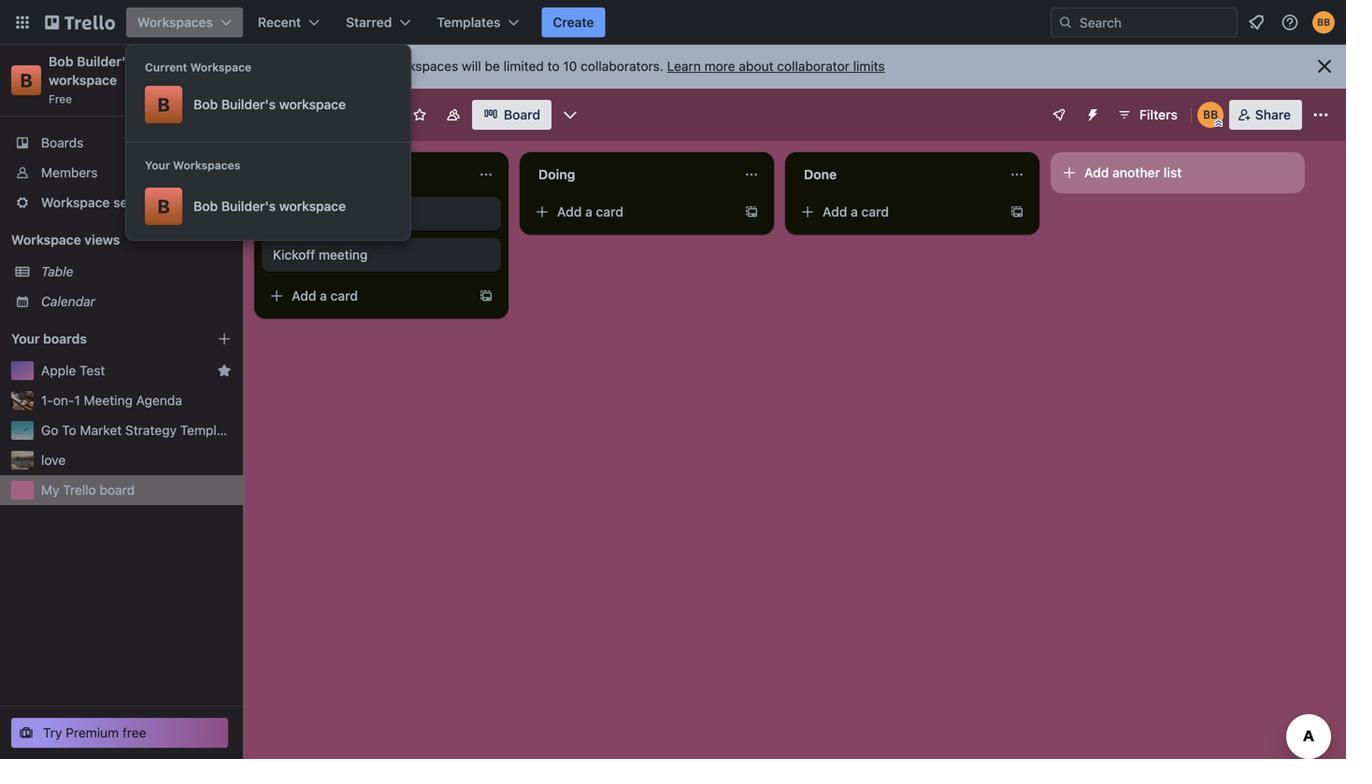 Task type: vqa. For each thing, say whether or not it's contained in the screenshot.
A corresponding to Done
yes



Task type: locate. For each thing, give the bounding box(es) containing it.
card down meeting
[[330, 288, 358, 304]]

add down done
[[823, 204, 847, 220]]

add down kickoff at the top left of page
[[292, 288, 316, 304]]

automation image
[[1078, 100, 1104, 126]]

add a card button down "kickoff meeting" link
[[262, 281, 467, 311]]

0 horizontal spatial add a card button
[[262, 281, 467, 311]]

0 horizontal spatial trello
[[63, 483, 96, 498]]

0 horizontal spatial my
[[41, 483, 59, 498]]

trello inside text box
[[296, 105, 341, 125]]

add for the add a card button corresponding to doing
[[557, 204, 582, 220]]

a down doing text field
[[585, 204, 592, 220]]

on-
[[53, 393, 74, 409]]

0 vertical spatial workspaces
[[137, 14, 213, 30]]

b down your workspaces
[[157, 195, 170, 217]]

2 vertical spatial workspace
[[11, 232, 81, 248]]

2 bob builder's workspace from the top
[[194, 199, 346, 214]]

1 horizontal spatial trello
[[296, 105, 341, 125]]

add another list
[[1084, 165, 1182, 180]]

bob down current workspace
[[194, 97, 218, 112]]

market
[[80, 423, 122, 438]]

bob
[[49, 54, 73, 69], [194, 97, 218, 112], [194, 199, 218, 214]]

my trello board down the love
[[41, 483, 135, 498]]

apple test
[[41, 363, 105, 379]]

boards
[[43, 331, 87, 347]]

board left star or unstar board icon
[[345, 105, 392, 125]]

workspace down members
[[41, 195, 110, 210]]

bob builder's workspace free
[[49, 54, 136, 106]]

Done text field
[[793, 160, 1002, 190]]

0 horizontal spatial create from template… image
[[479, 289, 494, 304]]

workspace right current
[[190, 61, 251, 74]]

bob builder's workspace
[[194, 97, 346, 112], [194, 199, 346, 214]]

add left another
[[1084, 165, 1109, 180]]

workspace settings
[[41, 195, 163, 210]]

my
[[267, 105, 292, 125], [41, 483, 59, 498]]

1 horizontal spatial my trello board
[[267, 105, 392, 125]]

a down done text field
[[851, 204, 858, 220]]

1 horizontal spatial add a card button
[[527, 197, 733, 227]]

add a card button
[[527, 197, 733, 227], [793, 197, 998, 227], [262, 281, 467, 311]]

create from template… image for the leftmost the add a card button
[[479, 289, 494, 304]]

0 vertical spatial create from template… image
[[1010, 205, 1025, 220]]

2 vertical spatial workspaces
[[173, 159, 240, 172]]

create from template… image
[[744, 205, 759, 220]]

add a card for doing
[[557, 204, 623, 220]]

0 vertical spatial workspace
[[49, 72, 117, 88]]

trello down apr
[[296, 105, 341, 125]]

another
[[1112, 165, 1160, 180]]

premium
[[66, 726, 119, 741]]

1 vertical spatial free
[[122, 726, 146, 741]]

free right 8,
[[357, 58, 381, 74]]

list
[[1164, 165, 1182, 180]]

card down doing text field
[[596, 204, 623, 220]]

project planning
[[273, 206, 371, 222]]

builder's
[[77, 54, 133, 69], [221, 97, 276, 112], [221, 199, 276, 214]]

0 vertical spatial free
[[357, 58, 381, 74]]

my trello board down apr
[[267, 105, 392, 125]]

0 vertical spatial board
[[345, 105, 392, 125]]

starred
[[346, 14, 392, 30]]

workspaces
[[137, 14, 213, 30], [384, 58, 458, 74], [173, 159, 240, 172]]

a for doing
[[585, 204, 592, 220]]

workspace inside 'dropdown button'
[[41, 195, 110, 210]]

add a card down done
[[823, 204, 889, 220]]

members
[[41, 165, 98, 180]]

project
[[273, 206, 316, 222]]

b down current
[[157, 93, 170, 115]]

your boards
[[11, 331, 87, 347]]

1 horizontal spatial your
[[145, 159, 170, 172]]

agenda
[[136, 393, 182, 409]]

workspaces up current
[[137, 14, 213, 30]]

my inside text box
[[267, 105, 292, 125]]

create from template… image
[[1010, 205, 1025, 220], [479, 289, 494, 304]]

1 vertical spatial your
[[11, 331, 40, 347]]

add a card down kickoff meeting
[[292, 288, 358, 304]]

card for done
[[861, 204, 889, 220]]

bob builder's workspace down starting
[[194, 97, 346, 112]]

0 horizontal spatial free
[[122, 726, 146, 741]]

a down kickoff meeting
[[320, 288, 327, 304]]

your
[[145, 159, 170, 172], [11, 331, 40, 347]]

workspaces up star or unstar board icon
[[384, 58, 458, 74]]

current
[[145, 61, 187, 74]]

0 vertical spatial bob
[[49, 54, 73, 69]]

b
[[20, 69, 32, 91], [157, 93, 170, 115], [157, 195, 170, 217]]

calendar
[[41, 294, 95, 309]]

trello
[[296, 105, 341, 125], [63, 483, 96, 498]]

learn
[[667, 58, 701, 74]]

learn more about collaborator limits link
[[667, 58, 885, 74]]

card
[[596, 204, 623, 220], [861, 204, 889, 220], [330, 288, 358, 304]]

bob builder's workspace up kickoff at the top left of page
[[194, 199, 346, 214]]

planning
[[319, 206, 371, 222]]

board
[[345, 105, 392, 125], [100, 483, 135, 498]]

template
[[180, 423, 236, 438]]

1 horizontal spatial create from template… image
[[1010, 205, 1025, 220]]

2 horizontal spatial add a card
[[823, 204, 889, 220]]

board down love link in the left bottom of the page
[[100, 483, 135, 498]]

1 vertical spatial board
[[100, 483, 135, 498]]

builder's down starting
[[221, 97, 276, 112]]

my trello board
[[267, 105, 392, 125], [41, 483, 135, 498]]

trello down the love
[[63, 483, 96, 498]]

workspace for settings
[[41, 195, 110, 210]]

meeting
[[84, 393, 133, 409]]

customize views image
[[561, 106, 580, 124]]

0 horizontal spatial my trello board
[[41, 483, 135, 498]]

1 horizontal spatial add a card
[[557, 204, 623, 220]]

done
[[804, 167, 837, 182]]

starred icon image
[[217, 364, 232, 379]]

1 vertical spatial bob builder's workspace
[[194, 199, 346, 214]]

1 vertical spatial workspace
[[41, 195, 110, 210]]

power ups image
[[1052, 108, 1067, 122]]

my down the love
[[41, 483, 59, 498]]

star or unstar board image
[[412, 108, 427, 122]]

kickoff
[[273, 247, 315, 263]]

workspace up table
[[11, 232, 81, 248]]

workspaces inside popup button
[[137, 14, 213, 30]]

to
[[547, 58, 560, 74]]

workspace
[[190, 61, 251, 74], [41, 195, 110, 210], [11, 232, 81, 248]]

meeting
[[319, 247, 368, 263]]

0 vertical spatial b
[[20, 69, 32, 91]]

a for done
[[851, 204, 858, 220]]

workspace up free
[[49, 72, 117, 88]]

2 horizontal spatial a
[[851, 204, 858, 220]]

0 horizontal spatial your
[[11, 331, 40, 347]]

try
[[43, 726, 62, 741]]

workspace down apr
[[279, 97, 346, 112]]

free
[[357, 58, 381, 74], [122, 726, 146, 741]]

b left bob builder's workspace free
[[20, 69, 32, 91]]

2 vertical spatial b
[[157, 195, 170, 217]]

open information menu image
[[1281, 13, 1299, 32]]

calendar link
[[41, 293, 232, 311]]

workspace visible image
[[446, 108, 461, 122]]

bob up free
[[49, 54, 73, 69]]

1 horizontal spatial a
[[585, 204, 592, 220]]

add a card down doing at the left top
[[557, 204, 623, 220]]

0 vertical spatial your
[[145, 159, 170, 172]]

your left boards on the top left of page
[[11, 331, 40, 347]]

add for the add a card button related to done
[[823, 204, 847, 220]]

1 horizontal spatial free
[[357, 58, 381, 74]]

0 vertical spatial bob builder's workspace
[[194, 97, 346, 112]]

test
[[80, 363, 105, 379]]

bob down your workspaces
[[194, 199, 218, 214]]

0 vertical spatial builder's
[[77, 54, 133, 69]]

1 horizontal spatial my
[[267, 105, 292, 125]]

b link
[[11, 65, 41, 95]]

0 vertical spatial trello
[[296, 105, 341, 125]]

members link
[[0, 158, 243, 188]]

love
[[41, 453, 66, 468]]

collaborators.
[[581, 58, 664, 74]]

2 vertical spatial bob
[[194, 199, 218, 214]]

None text field
[[262, 160, 471, 190]]

starting
[[265, 58, 313, 74]]

card down done text field
[[861, 204, 889, 220]]

builder's up kickoff at the top left of page
[[221, 199, 276, 214]]

my down starting
[[267, 105, 292, 125]]

1 vertical spatial my
[[41, 483, 59, 498]]

1 horizontal spatial board
[[345, 105, 392, 125]]

add a card button down doing text field
[[527, 197, 733, 227]]

workspace views
[[11, 232, 120, 248]]

builder's down the back to home image
[[77, 54, 133, 69]]

1 horizontal spatial card
[[596, 204, 623, 220]]

workspaces down boards link
[[173, 159, 240, 172]]

add a card button down done text field
[[793, 197, 998, 227]]

1 vertical spatial my trello board
[[41, 483, 135, 498]]

views
[[84, 232, 120, 248]]

0 vertical spatial my
[[267, 105, 292, 125]]

templates
[[437, 14, 501, 30]]

your up settings
[[145, 159, 170, 172]]

table
[[41, 264, 73, 280]]

workspace up kickoff meeting
[[279, 199, 346, 214]]

try premium free
[[43, 726, 146, 741]]

settings
[[113, 195, 163, 210]]

1 vertical spatial create from template… image
[[479, 289, 494, 304]]

free right the premium
[[122, 726, 146, 741]]

2 horizontal spatial add a card button
[[793, 197, 998, 227]]

0 vertical spatial my trello board
[[267, 105, 392, 125]]

add down doing at the left top
[[557, 204, 582, 220]]

workspace
[[49, 72, 117, 88], [279, 97, 346, 112], [279, 199, 346, 214]]

starting apr 8, free workspaces will be limited to 10 collaborators. learn more about collaborator limits
[[265, 58, 885, 74]]

your for your workspaces
[[145, 159, 170, 172]]

add a card
[[557, 204, 623, 220], [823, 204, 889, 220], [292, 288, 358, 304]]

2 horizontal spatial card
[[861, 204, 889, 220]]



Task type: describe. For each thing, give the bounding box(es) containing it.
try premium free button
[[11, 719, 228, 749]]

1 bob builder's workspace from the top
[[194, 97, 346, 112]]

apr
[[317, 58, 338, 74]]

go to market strategy template link
[[41, 422, 236, 440]]

workspace for views
[[11, 232, 81, 248]]

free
[[49, 93, 72, 106]]

kickoff meeting
[[273, 247, 368, 263]]

create from template… image for the add a card button related to done
[[1010, 205, 1025, 220]]

back to home image
[[45, 7, 115, 37]]

add a card for done
[[823, 204, 889, 220]]

your boards with 5 items element
[[11, 328, 189, 351]]

share button
[[1229, 100, 1302, 130]]

0 vertical spatial workspace
[[190, 61, 251, 74]]

1 vertical spatial trello
[[63, 483, 96, 498]]

0 horizontal spatial card
[[330, 288, 358, 304]]

apple
[[41, 363, 76, 379]]

Search field
[[1073, 8, 1237, 36]]

be
[[485, 58, 500, 74]]

workspace settings button
[[0, 188, 243, 218]]

filters button
[[1111, 100, 1183, 130]]

bob builder (bobbuilder40) image
[[1197, 102, 1223, 128]]

bob inside bob builder's workspace free
[[49, 54, 73, 69]]

add a card button for done
[[793, 197, 998, 227]]

filters
[[1140, 107, 1178, 122]]

add another list button
[[1051, 152, 1305, 194]]

free inside button
[[122, 726, 146, 741]]

Doing text field
[[527, 160, 737, 190]]

doing
[[538, 167, 575, 182]]

1-
[[41, 393, 53, 409]]

0 horizontal spatial board
[[100, 483, 135, 498]]

board link
[[472, 100, 552, 130]]

2 vertical spatial workspace
[[279, 199, 346, 214]]

share
[[1255, 107, 1291, 122]]

this member is an admin of this board. image
[[1214, 120, 1223, 128]]

current workspace
[[145, 61, 251, 74]]

go to market strategy template
[[41, 423, 236, 438]]

10
[[563, 58, 577, 74]]

1-on-1 meeting agenda
[[41, 393, 182, 409]]

1 vertical spatial workspace
[[279, 97, 346, 112]]

1 vertical spatial bob
[[194, 97, 218, 112]]

workspaces button
[[126, 7, 243, 37]]

2 vertical spatial builder's
[[221, 199, 276, 214]]

my trello board link
[[41, 481, 232, 500]]

about
[[739, 58, 774, 74]]

templates button
[[426, 7, 530, 37]]

create
[[553, 14, 594, 30]]

limited
[[504, 58, 544, 74]]

kickoff meeting link
[[273, 246, 490, 265]]

builder's inside bob builder's workspace free
[[77, 54, 133, 69]]

0 notifications image
[[1245, 11, 1268, 34]]

bob builder's workspace link
[[49, 54, 136, 88]]

more
[[704, 58, 735, 74]]

1 vertical spatial workspaces
[[384, 58, 458, 74]]

show menu image
[[1312, 106, 1330, 124]]

search image
[[1058, 15, 1073, 30]]

recent
[[258, 14, 301, 30]]

recent button
[[247, 7, 331, 37]]

table link
[[41, 263, 232, 281]]

go
[[41, 423, 58, 438]]

add board image
[[217, 332, 232, 347]]

project planning link
[[273, 205, 490, 223]]

collaborator
[[777, 58, 850, 74]]

love link
[[41, 452, 232, 470]]

add for add another list button
[[1084, 165, 1109, 180]]

your for your boards
[[11, 331, 40, 347]]

my trello board inside text box
[[267, 105, 392, 125]]

workspace inside bob builder's workspace free
[[49, 72, 117, 88]]

1 vertical spatial b
[[157, 93, 170, 115]]

your workspaces
[[145, 159, 240, 172]]

card for doing
[[596, 204, 623, 220]]

boards link
[[0, 128, 243, 158]]

add for the leftmost the add a card button
[[292, 288, 316, 304]]

primary element
[[0, 0, 1346, 45]]

board
[[504, 107, 540, 122]]

strategy
[[125, 423, 177, 438]]

will
[[462, 58, 481, 74]]

1 vertical spatial builder's
[[221, 97, 276, 112]]

Board name text field
[[258, 100, 401, 130]]

0 horizontal spatial add a card
[[292, 288, 358, 304]]

board inside text box
[[345, 105, 392, 125]]

add a card button for doing
[[527, 197, 733, 227]]

8,
[[342, 58, 353, 74]]

starred button
[[335, 7, 422, 37]]

1-on-1 meeting agenda link
[[41, 392, 232, 410]]

apple test link
[[41, 362, 209, 380]]

0 horizontal spatial a
[[320, 288, 327, 304]]

1
[[74, 393, 80, 409]]

create button
[[542, 7, 605, 37]]

boards
[[41, 135, 84, 151]]

to
[[62, 423, 76, 438]]

limits
[[853, 58, 885, 74]]

bob builder (bobbuilder40) image
[[1312, 11, 1335, 34]]



